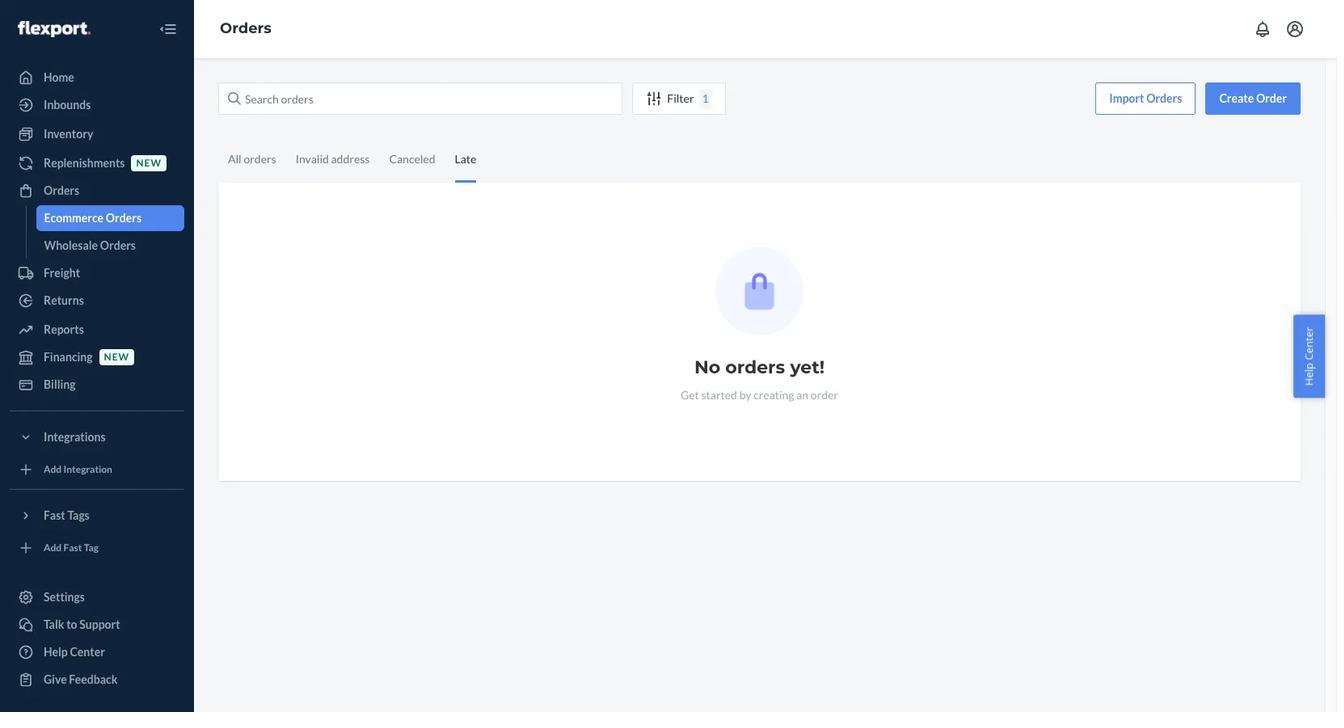 Task type: locate. For each thing, give the bounding box(es) containing it.
tag
[[84, 542, 99, 554]]

help center
[[1303, 327, 1317, 386], [44, 645, 105, 659]]

filter
[[668, 91, 694, 105]]

add fast tag
[[44, 542, 99, 554]]

feedback
[[69, 673, 118, 687]]

orders up get started by creating an order
[[726, 357, 786, 379]]

1 horizontal spatial help center
[[1303, 327, 1317, 386]]

0 horizontal spatial orders link
[[10, 178, 184, 204]]

fast
[[44, 509, 65, 523], [64, 542, 82, 554]]

0 vertical spatial orders
[[244, 152, 276, 166]]

started
[[702, 388, 738, 402]]

add inside 'add integration' link
[[44, 464, 62, 476]]

new
[[136, 157, 162, 169], [104, 351, 129, 364]]

1 vertical spatial help center
[[44, 645, 105, 659]]

center inside "button"
[[1303, 327, 1317, 360]]

1 add from the top
[[44, 464, 62, 476]]

add inside add fast tag link
[[44, 542, 62, 554]]

0 horizontal spatial help
[[44, 645, 68, 659]]

fast left the tag
[[64, 542, 82, 554]]

all
[[228, 152, 242, 166]]

orders inside ecommerce orders link
[[106, 211, 142, 225]]

orders link
[[220, 20, 272, 37], [10, 178, 184, 204]]

1 vertical spatial center
[[70, 645, 105, 659]]

center
[[1303, 327, 1317, 360], [70, 645, 105, 659]]

orders up wholesale orders link
[[106, 211, 142, 225]]

support
[[79, 618, 120, 632]]

orders right import
[[1147, 91, 1183, 105]]

orders
[[220, 20, 272, 37], [1147, 91, 1183, 105], [44, 184, 79, 197], [106, 211, 142, 225], [100, 239, 136, 252]]

billing
[[44, 378, 76, 391]]

returns link
[[10, 288, 184, 314]]

integrations button
[[10, 425, 184, 451]]

orders up search icon
[[220, 20, 272, 37]]

orders link up search icon
[[220, 20, 272, 37]]

talk
[[44, 618, 64, 632]]

talk to support link
[[10, 612, 184, 638]]

filter 1
[[668, 91, 709, 105]]

create order
[[1220, 91, 1288, 105]]

1 vertical spatial new
[[104, 351, 129, 364]]

Search orders text field
[[218, 83, 623, 115]]

1 horizontal spatial center
[[1303, 327, 1317, 360]]

orders for ecommerce orders
[[106, 211, 142, 225]]

orders inside wholesale orders link
[[100, 239, 136, 252]]

0 horizontal spatial new
[[104, 351, 129, 364]]

1 vertical spatial fast
[[64, 542, 82, 554]]

address
[[331, 152, 370, 166]]

wholesale orders
[[44, 239, 136, 252]]

1 horizontal spatial orders
[[726, 357, 786, 379]]

orders for import orders
[[1147, 91, 1183, 105]]

add integration link
[[10, 457, 184, 483]]

search image
[[228, 92, 241, 105]]

get
[[681, 388, 699, 402]]

add for add fast tag
[[44, 542, 62, 554]]

to
[[66, 618, 77, 632]]

0 vertical spatial new
[[136, 157, 162, 169]]

add left integration
[[44, 464, 62, 476]]

integrations
[[44, 430, 106, 444]]

1 vertical spatial add
[[44, 542, 62, 554]]

tags
[[67, 509, 90, 523]]

0 vertical spatial add
[[44, 464, 62, 476]]

orders down ecommerce orders link
[[100, 239, 136, 252]]

import orders button
[[1096, 83, 1197, 115]]

add down the fast tags
[[44, 542, 62, 554]]

1 horizontal spatial orders link
[[220, 20, 272, 37]]

fast inside dropdown button
[[44, 509, 65, 523]]

0 vertical spatial orders link
[[220, 20, 272, 37]]

add
[[44, 464, 62, 476], [44, 542, 62, 554]]

import orders
[[1110, 91, 1183, 105]]

ecommerce orders
[[44, 211, 142, 225]]

0 horizontal spatial orders
[[244, 152, 276, 166]]

0 vertical spatial help
[[1303, 363, 1317, 386]]

help
[[1303, 363, 1317, 386], [44, 645, 68, 659]]

new down reports link
[[104, 351, 129, 364]]

inbounds
[[44, 98, 91, 112]]

give feedback button
[[10, 667, 184, 693]]

replenishments
[[44, 156, 125, 170]]

0 vertical spatial fast
[[44, 509, 65, 523]]

inbounds link
[[10, 92, 184, 118]]

new down inventory link
[[136, 157, 162, 169]]

1 horizontal spatial help
[[1303, 363, 1317, 386]]

orders inside import orders button
[[1147, 91, 1183, 105]]

give feedback
[[44, 673, 118, 687]]

orders link up ecommerce orders
[[10, 178, 184, 204]]

by
[[740, 388, 752, 402]]

orders up the ecommerce
[[44, 184, 79, 197]]

help center inside "button"
[[1303, 327, 1317, 386]]

orders
[[244, 152, 276, 166], [726, 357, 786, 379]]

orders right all
[[244, 152, 276, 166]]

1 vertical spatial orders
[[726, 357, 786, 379]]

create
[[1220, 91, 1255, 105]]

help inside "button"
[[1303, 363, 1317, 386]]

flexport logo image
[[18, 21, 90, 37]]

fast left tags
[[44, 509, 65, 523]]

0 vertical spatial center
[[1303, 327, 1317, 360]]

add fast tag link
[[10, 535, 184, 561]]

2 add from the top
[[44, 542, 62, 554]]

0 vertical spatial help center
[[1303, 327, 1317, 386]]

import
[[1110, 91, 1145, 105]]

1 horizontal spatial new
[[136, 157, 162, 169]]



Task type: describe. For each thing, give the bounding box(es) containing it.
new for replenishments
[[136, 157, 162, 169]]

integration
[[64, 464, 112, 476]]

orders for all
[[244, 152, 276, 166]]

1 vertical spatial help
[[44, 645, 68, 659]]

new for financing
[[104, 351, 129, 364]]

inventory
[[44, 127, 93, 141]]

settings link
[[10, 585, 184, 611]]

0 horizontal spatial help center
[[44, 645, 105, 659]]

orders for no
[[726, 357, 786, 379]]

orders inside orders link
[[44, 184, 79, 197]]

no
[[695, 357, 721, 379]]

returns
[[44, 294, 84, 307]]

wholesale orders link
[[36, 233, 184, 259]]

help center button
[[1294, 315, 1326, 398]]

inventory link
[[10, 121, 184, 147]]

yet!
[[791, 357, 825, 379]]

get started by creating an order
[[681, 388, 839, 402]]

talk to support
[[44, 618, 120, 632]]

invalid address
[[296, 152, 370, 166]]

wholesale
[[44, 239, 98, 252]]

order
[[811, 388, 839, 402]]

orders for wholesale orders
[[100, 239, 136, 252]]

freight link
[[10, 260, 184, 286]]

ecommerce
[[44, 211, 104, 225]]

1 vertical spatial orders link
[[10, 178, 184, 204]]

canceled
[[389, 152, 436, 166]]

open account menu image
[[1286, 19, 1305, 39]]

create order link
[[1206, 83, 1301, 115]]

1
[[703, 91, 709, 105]]

ecommerce orders link
[[36, 205, 184, 231]]

empty list image
[[716, 248, 804, 336]]

give
[[44, 673, 67, 687]]

an
[[797, 388, 809, 402]]

reports link
[[10, 317, 184, 343]]

0 horizontal spatial center
[[70, 645, 105, 659]]

creating
[[754, 388, 795, 402]]

billing link
[[10, 372, 184, 398]]

freight
[[44, 266, 80, 280]]

open notifications image
[[1254, 19, 1273, 39]]

invalid
[[296, 152, 329, 166]]

close navigation image
[[159, 19, 178, 39]]

help center link
[[10, 640, 184, 666]]

all orders
[[228, 152, 276, 166]]

financing
[[44, 350, 93, 364]]

fast tags
[[44, 509, 90, 523]]

order
[[1257, 91, 1288, 105]]

no orders yet!
[[695, 357, 825, 379]]

home link
[[10, 65, 184, 91]]

add integration
[[44, 464, 112, 476]]

fast tags button
[[10, 503, 184, 529]]

settings
[[44, 590, 85, 604]]

home
[[44, 70, 74, 84]]

add for add integration
[[44, 464, 62, 476]]

reports
[[44, 323, 84, 336]]

late
[[455, 152, 477, 166]]



Task type: vqa. For each thing, say whether or not it's contained in the screenshot.
Returns link
yes



